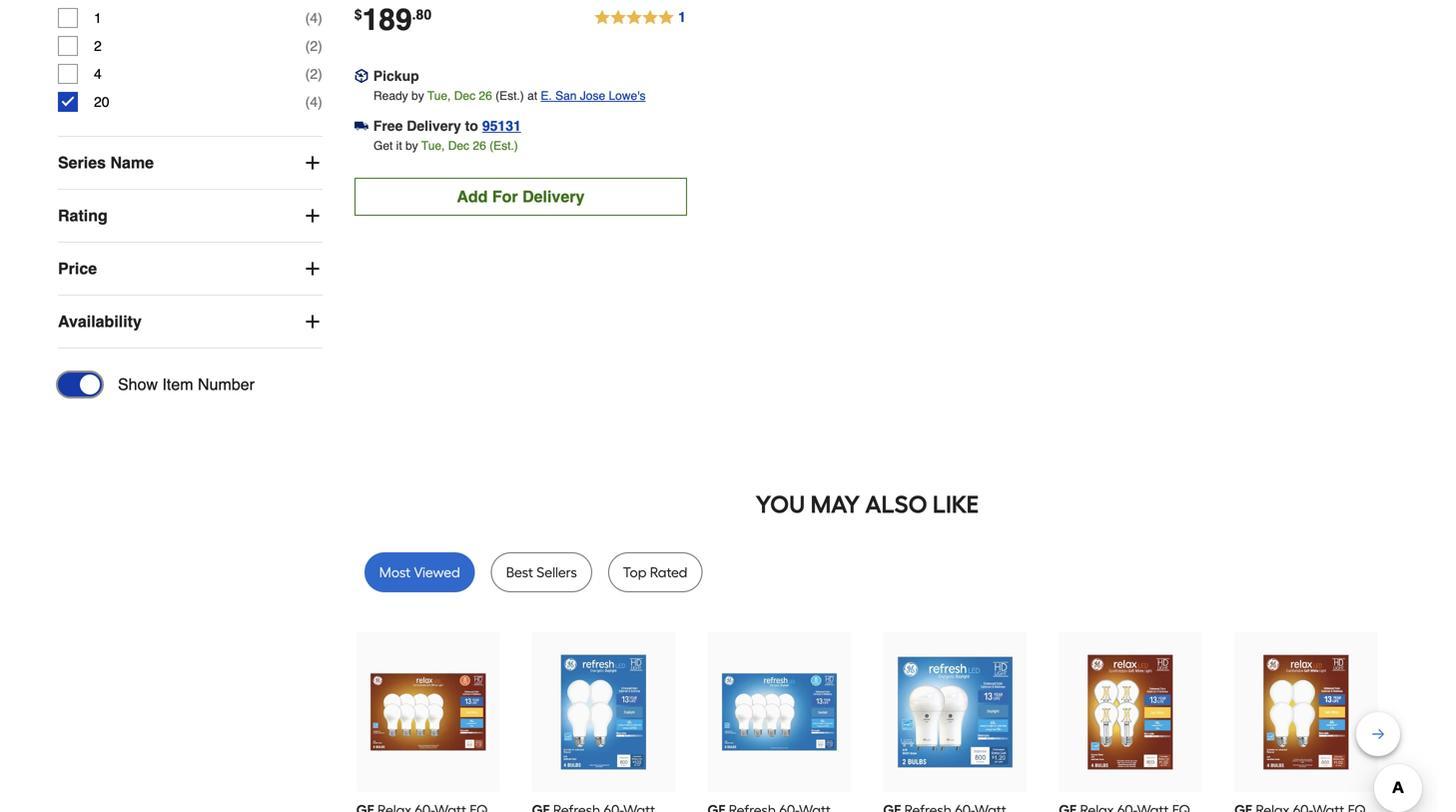 Task type: locate. For each thing, give the bounding box(es) containing it.
delivery up get it by tue, dec 26 (est.)
[[407, 118, 461, 134]]

it
[[396, 139, 402, 153]]

95131 button
[[482, 116, 521, 136]]

truck filled image
[[355, 119, 368, 133]]

by
[[412, 89, 424, 103], [406, 139, 418, 153]]

2 ( from the top
[[305, 38, 310, 54]]

1 vertical spatial plus image
[[303, 259, 323, 279]]

delivery inside button
[[523, 187, 585, 206]]

26 up 95131 at the left of page
[[479, 89, 492, 103]]

rated
[[650, 564, 688, 581]]

rating
[[58, 206, 108, 225]]

(est.) down 95131 'button'
[[490, 139, 518, 153]]

plus image inside price button
[[303, 259, 323, 279]]

4 left $
[[310, 10, 318, 26]]

1 horizontal spatial ge relax 60-watt eq a19 soft white medium base (e-26) dimmable led light bulb (4-pack) image
[[1249, 655, 1364, 770]]

4 ( from the top
[[305, 94, 310, 110]]

1 vertical spatial 4
[[94, 66, 102, 82]]

1 plus image from the top
[[303, 206, 323, 226]]

26 down to
[[473, 139, 486, 153]]

1 vertical spatial 26
[[473, 139, 486, 153]]

free
[[373, 118, 403, 134]]

e. san jose lowe's button
[[541, 86, 646, 106]]

ge refresh 60-watt eq a19 daylight gu24 pin base dimmable led light bulb (2-pack) image
[[898, 655, 1013, 770]]

20
[[94, 94, 109, 110]]

( for 1
[[305, 10, 310, 26]]

most
[[379, 564, 411, 581]]

1 vertical spatial plus image
[[303, 312, 323, 332]]

1 horizontal spatial delivery
[[523, 187, 585, 206]]

1 vertical spatial tue,
[[422, 139, 445, 153]]

dec
[[454, 89, 476, 103], [448, 139, 470, 153]]

to
[[465, 118, 478, 134]]

plus image for price
[[303, 259, 323, 279]]

1 ( 2 ) from the top
[[305, 38, 323, 54]]

4 up the 20 at top
[[94, 66, 102, 82]]

1 ( 4 ) from the top
[[305, 10, 323, 26]]

2
[[94, 38, 102, 54], [310, 38, 318, 54], [310, 66, 318, 82]]

0 vertical spatial plus image
[[303, 153, 323, 173]]

( 4 )
[[305, 10, 323, 26], [305, 94, 323, 110]]

actual price $189.80 element
[[355, 2, 432, 37]]

show item number
[[118, 375, 255, 394]]

(
[[305, 10, 310, 26], [305, 38, 310, 54], [305, 66, 310, 82], [305, 94, 310, 110]]

plus image
[[303, 153, 323, 173], [303, 259, 323, 279]]

tue,
[[428, 89, 451, 103], [422, 139, 445, 153]]

2 ( 2 ) from the top
[[305, 66, 323, 82]]

plus image inside series name button
[[303, 153, 323, 173]]

rating button
[[58, 190, 323, 242]]

$
[[355, 6, 362, 22]]

tue, down the free delivery to 95131
[[422, 139, 445, 153]]

tue, up the free delivery to 95131
[[428, 89, 451, 103]]

san
[[556, 89, 577, 103]]

1 plus image from the top
[[303, 153, 323, 173]]

lowe's
[[609, 89, 646, 103]]

2 plus image from the top
[[303, 312, 323, 332]]

get
[[374, 139, 393, 153]]

2 vertical spatial 4
[[310, 94, 318, 110]]

3 ) from the top
[[318, 66, 323, 82]]

2 for 4
[[310, 66, 318, 82]]

(est.)
[[496, 89, 524, 103], [490, 139, 518, 153]]

ge refresh 60-watt eq a19 daylight medium base (e-26) dimmable led light bulb (4-pack) image
[[547, 655, 662, 770]]

availability button
[[58, 296, 323, 348]]

( 2 ) for 2
[[305, 38, 323, 54]]

1
[[679, 9, 686, 25], [94, 10, 102, 26]]

for
[[492, 187, 518, 206]]

dec up to
[[454, 89, 476, 103]]

ready
[[374, 89, 408, 103]]

plus image inside "availability" button
[[303, 312, 323, 332]]

plus image for availability
[[303, 312, 323, 332]]

0 vertical spatial plus image
[[303, 206, 323, 226]]

by right ready
[[412, 89, 424, 103]]

availability
[[58, 312, 142, 331]]

1 ge relax 60-watt eq a19 soft white medium base (e-26) dimmable led light bulb (4-pack) image from the left
[[1074, 655, 1189, 770]]

1 vertical spatial delivery
[[523, 187, 585, 206]]

name
[[110, 153, 154, 172]]

number
[[198, 375, 255, 394]]

1 vertical spatial by
[[406, 139, 418, 153]]

best
[[506, 564, 533, 581]]

may
[[811, 490, 860, 519]]

jose
[[580, 89, 606, 103]]

2 ) from the top
[[318, 38, 323, 54]]

0 vertical spatial by
[[412, 89, 424, 103]]

4 left ready
[[310, 94, 318, 110]]

2 plus image from the top
[[303, 259, 323, 279]]

delivery
[[407, 118, 461, 134], [523, 187, 585, 206]]

2 ( 4 ) from the top
[[305, 94, 323, 110]]

series
[[58, 153, 106, 172]]

by right it
[[406, 139, 418, 153]]

add for delivery button
[[355, 178, 687, 216]]

0 vertical spatial ( 2 )
[[305, 38, 323, 54]]

3 ( from the top
[[305, 66, 310, 82]]

e.
[[541, 89, 552, 103]]

( for 4
[[305, 66, 310, 82]]

(est.) left at
[[496, 89, 524, 103]]

add for delivery
[[457, 187, 585, 206]]

.80
[[412, 6, 432, 22]]

4
[[310, 10, 318, 26], [94, 66, 102, 82], [310, 94, 318, 110]]

series name
[[58, 153, 154, 172]]

pickup
[[373, 68, 419, 84]]

( 2 )
[[305, 38, 323, 54], [305, 66, 323, 82]]

0 vertical spatial 4
[[310, 10, 318, 26]]

2 ge relax 60-watt eq a19 soft white medium base (e-26) dimmable led light bulb (4-pack) image from the left
[[1249, 655, 1364, 770]]

4 ) from the top
[[318, 94, 323, 110]]

( 4 ) left ready
[[305, 94, 323, 110]]

0 horizontal spatial ge relax 60-watt eq a19 soft white medium base (e-26) dimmable led light bulb (4-pack) image
[[1074, 655, 1189, 770]]

plus image inside rating button
[[303, 206, 323, 226]]

ge relax 60-watt eq a19 soft white medium base (e-26) dimmable led light bulb (4-pack) image
[[1074, 655, 1189, 770], [1249, 655, 1364, 770]]

1 vertical spatial ( 4 )
[[305, 94, 323, 110]]

plus image
[[303, 206, 323, 226], [303, 312, 323, 332]]

( 4 ) left $
[[305, 10, 323, 26]]

delivery right for
[[523, 187, 585, 206]]

dec down the free delivery to 95131
[[448, 139, 470, 153]]

0 vertical spatial delivery
[[407, 118, 461, 134]]

0 vertical spatial ( 4 )
[[305, 10, 323, 26]]

1 vertical spatial ( 2 )
[[305, 66, 323, 82]]

1 ) from the top
[[318, 10, 323, 26]]

1 ( from the top
[[305, 10, 310, 26]]

free delivery to 95131
[[373, 118, 521, 134]]

95131
[[482, 118, 521, 134]]

1 horizontal spatial 1
[[679, 9, 686, 25]]

26
[[479, 89, 492, 103], [473, 139, 486, 153]]

)
[[318, 10, 323, 26], [318, 38, 323, 54], [318, 66, 323, 82], [318, 94, 323, 110]]

ready by tue, dec 26 (est.) at e. san jose lowe's
[[374, 89, 646, 103]]



Task type: vqa. For each thing, say whether or not it's contained in the screenshot.
For
yes



Task type: describe. For each thing, give the bounding box(es) containing it.
show
[[118, 375, 158, 394]]

1 inside 5 stars 'image'
[[679, 9, 686, 25]]

) for 4
[[318, 66, 323, 82]]

5 stars image
[[594, 6, 687, 30]]

top
[[623, 564, 647, 581]]

1 button
[[594, 6, 687, 30]]

0 horizontal spatial delivery
[[407, 118, 461, 134]]

0 vertical spatial tue,
[[428, 89, 451, 103]]

plus image for rating
[[303, 206, 323, 226]]

price
[[58, 259, 97, 278]]

ge refresh 60-watt eq a19 daylight medium base (e-26) dimmable led light bulb (8-pack) image
[[722, 655, 837, 770]]

) for 1
[[318, 10, 323, 26]]

( 2 ) for 4
[[305, 66, 323, 82]]

at
[[528, 89, 538, 103]]

( for 2
[[305, 38, 310, 54]]

you
[[756, 490, 806, 519]]

ge relax 60-watt eq a19 soft white medium base (e-26) dimmable led light bulb (8-pack) image
[[371, 655, 486, 770]]

item
[[162, 375, 193, 394]]

) for 20
[[318, 94, 323, 110]]

top rated
[[623, 564, 688, 581]]

189
[[362, 2, 412, 37]]

add
[[457, 187, 488, 206]]

best sellers
[[506, 564, 577, 581]]

4 for 1
[[310, 10, 318, 26]]

plus image for series name
[[303, 153, 323, 173]]

0 vertical spatial 26
[[479, 89, 492, 103]]

0 vertical spatial (est.)
[[496, 89, 524, 103]]

4 for 20
[[310, 94, 318, 110]]

pickup image
[[355, 69, 368, 83]]

2 for 2
[[310, 38, 318, 54]]

0 horizontal spatial 1
[[94, 10, 102, 26]]

most viewed
[[379, 564, 460, 581]]

sellers
[[537, 564, 577, 581]]

( 4 ) for 1
[[305, 10, 323, 26]]

show item number element
[[58, 373, 255, 397]]

like
[[933, 490, 979, 519]]

$ 189 .80
[[355, 2, 432, 37]]

) for 2
[[318, 38, 323, 54]]

1 vertical spatial dec
[[448, 139, 470, 153]]

get it by tue, dec 26 (est.)
[[374, 139, 518, 153]]

series name button
[[58, 137, 323, 189]]

viewed
[[414, 564, 460, 581]]

also
[[866, 490, 928, 519]]

( for 20
[[305, 94, 310, 110]]

1 vertical spatial (est.)
[[490, 139, 518, 153]]

you may also like
[[756, 490, 979, 519]]

0 vertical spatial dec
[[454, 89, 476, 103]]

( 4 ) for 20
[[305, 94, 323, 110]]

price button
[[58, 243, 323, 295]]



